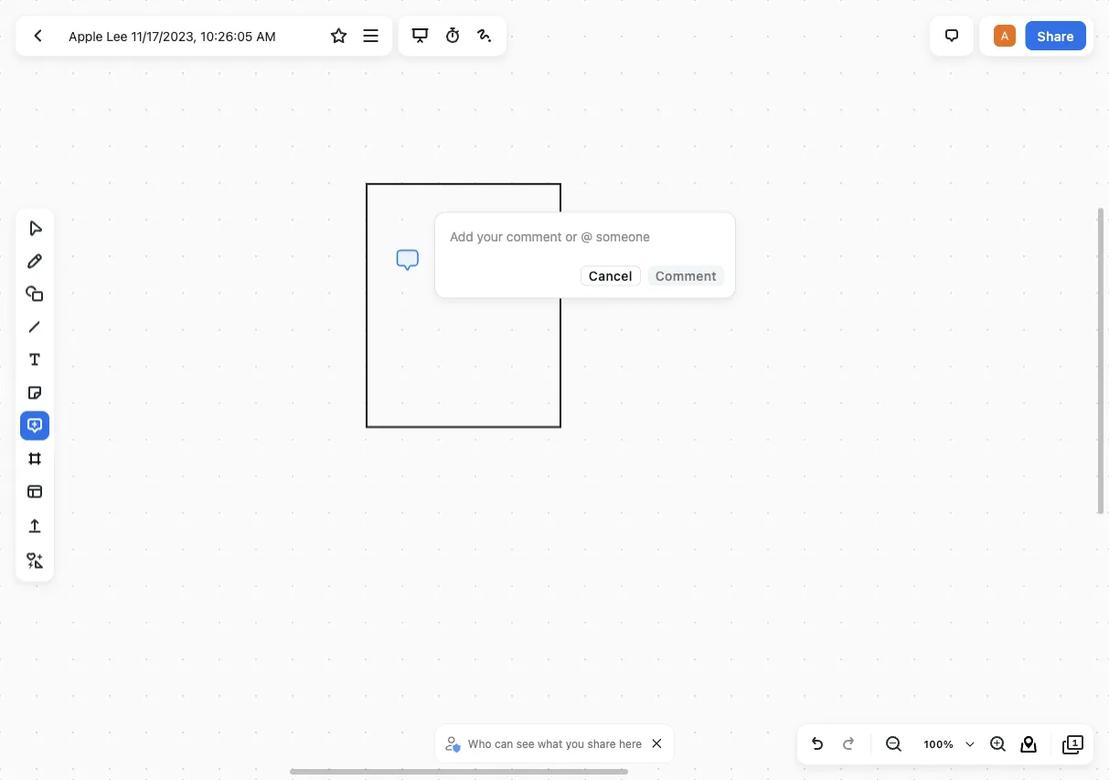 Task type: describe. For each thing, give the bounding box(es) containing it.
star this whiteboard image
[[328, 25, 350, 47]]

zoom in image
[[987, 734, 1009, 756]]

see
[[517, 737, 535, 750]]

cancel
[[589, 268, 633, 283]]

comment button
[[648, 266, 725, 286]]

share button
[[1026, 21, 1087, 50]]

zoom out image
[[883, 734, 905, 756]]

can
[[495, 737, 513, 750]]

who
[[468, 737, 492, 750]]

mini map image
[[1018, 734, 1040, 756]]

more tools image
[[24, 550, 46, 572]]

undo image
[[807, 734, 829, 756]]

100
[[924, 739, 944, 751]]

laser image
[[474, 25, 496, 47]]

templates image
[[24, 481, 46, 503]]



Task type: vqa. For each thing, say whether or not it's contained in the screenshot.
Comment Panel ICON
yes



Task type: locate. For each thing, give the bounding box(es) containing it.
present image
[[409, 25, 431, 47]]

who can see what you share here button
[[443, 730, 647, 757]]

share
[[1038, 28, 1075, 43]]

Document name text field
[[55, 21, 321, 50]]

more options image
[[360, 25, 382, 47]]

dashboard image
[[27, 25, 48, 47]]

comment
[[656, 268, 717, 283]]

upload pdfs and images image
[[24, 516, 46, 537]]

what
[[538, 737, 563, 750]]

timer image
[[442, 25, 464, 47]]

pages image
[[1063, 734, 1085, 756]]

%
[[944, 739, 954, 751]]

who can see what you share here
[[468, 737, 642, 750]]

here
[[619, 737, 642, 750]]

cancel button
[[581, 266, 641, 286]]

100 %
[[924, 739, 954, 751]]

comment panel image
[[941, 25, 963, 47]]

you
[[566, 737, 585, 750]]

share
[[588, 737, 616, 750]]



